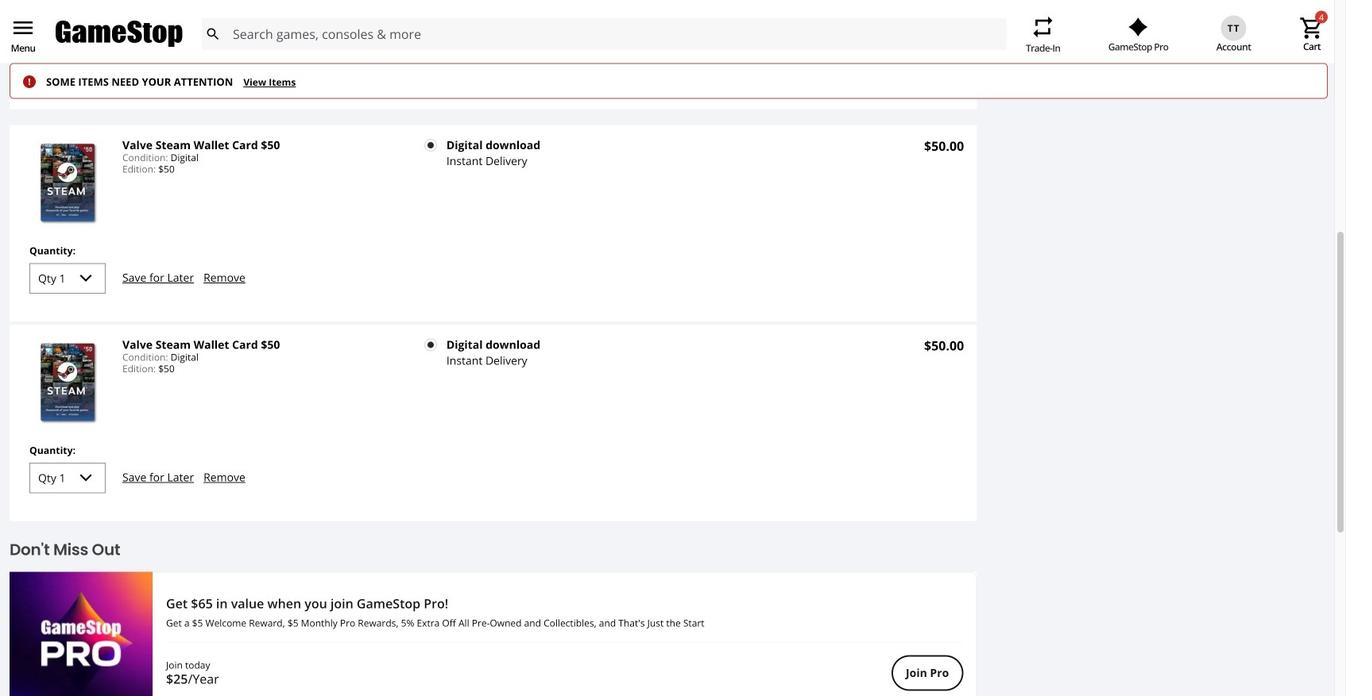 Task type: describe. For each thing, give the bounding box(es) containing it.
Search games, consoles & more search field
[[233, 18, 978, 50]]

2 valve steam wallet card $50 image from the top
[[22, 339, 113, 429]]

1 valve steam wallet card $50 image from the top
[[22, 139, 113, 229]]

alt1 image
[[10, 573, 153, 697]]



Task type: locate. For each thing, give the bounding box(es) containing it.
None search field
[[201, 18, 1007, 50]]

1 vertical spatial valve steam wallet card $50 image
[[22, 339, 113, 429]]

0 vertical spatial valve steam wallet card $50 image
[[22, 139, 113, 229]]

gamestop pro icon image
[[1129, 17, 1148, 37]]

gamestop image
[[56, 19, 183, 49]]

valve steam wallet card $50 image
[[22, 139, 113, 229], [22, 339, 113, 429]]



